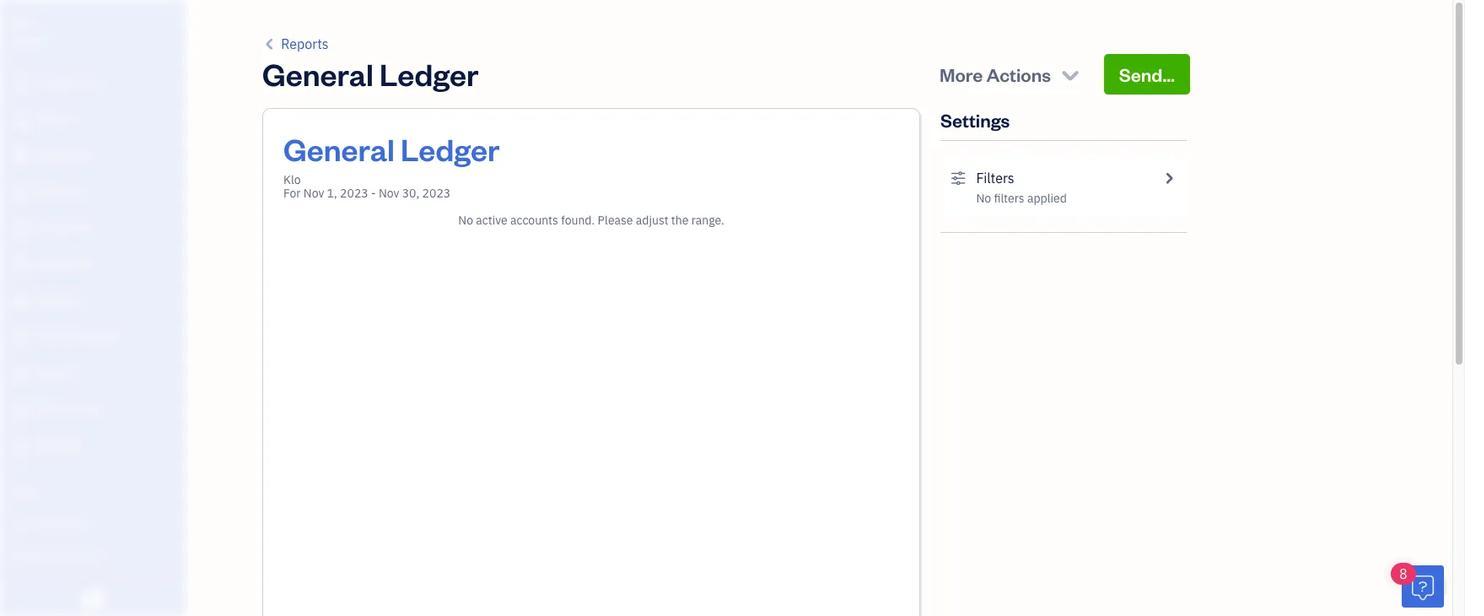 Task type: describe. For each thing, give the bounding box(es) containing it.
apps link
[[4, 478, 181, 507]]

payment image
[[11, 220, 31, 237]]

klo inside the klo owner
[[14, 15, 32, 31]]

money image
[[11, 365, 31, 382]]

more actions button
[[925, 54, 1098, 95]]

send…
[[1120, 62, 1176, 86]]

team members link
[[4, 509, 181, 538]]

range.
[[692, 213, 725, 228]]

reports
[[281, 35, 329, 52]]

1 nov from the left
[[304, 186, 324, 201]]

team
[[13, 516, 39, 530]]

apps
[[13, 485, 38, 499]]

general for general ledger
[[262, 54, 374, 94]]

found.
[[561, 213, 595, 228]]

items and services link
[[4, 540, 181, 570]]

2 nov from the left
[[379, 186, 399, 201]]

bank connections
[[13, 579, 99, 592]]

chevrondown image
[[1059, 62, 1083, 86]]

owner
[[14, 34, 47, 47]]

and
[[41, 548, 59, 561]]

active
[[476, 213, 508, 228]]

general ledger
[[262, 54, 479, 94]]

filters
[[994, 191, 1025, 206]]

1 2023 from the left
[[340, 186, 369, 201]]

general ledger klo for nov 1, 2023 - nov 30, 2023 no active accounts found. please adjust the range.
[[284, 129, 725, 228]]

general for general ledger klo for nov 1, 2023 - nov 30, 2023 no active accounts found. please adjust the range.
[[284, 129, 395, 169]]

items and services
[[13, 548, 102, 561]]

please
[[598, 213, 633, 228]]

filters
[[977, 170, 1015, 186]]

30,
[[402, 186, 420, 201]]

reports button
[[262, 34, 329, 54]]

applied
[[1028, 191, 1067, 206]]

settings
[[941, 108, 1010, 132]]

8 button
[[1392, 563, 1445, 608]]

8
[[1400, 565, 1408, 582]]

more
[[940, 62, 983, 86]]

report image
[[11, 438, 31, 455]]

resource center badge image
[[1403, 565, 1445, 608]]

main element
[[0, 0, 241, 616]]

expense image
[[11, 257, 31, 273]]

no filters applied
[[977, 191, 1067, 206]]



Task type: vqa. For each thing, say whether or not it's contained in the screenshot.
"Into" inside the Get Direct Line of Sight Into the Health of Your Business
no



Task type: locate. For each thing, give the bounding box(es) containing it.
klo left 1,
[[284, 172, 301, 187]]

items
[[13, 548, 39, 561]]

2 2023 from the left
[[422, 186, 451, 201]]

nov left 1,
[[304, 186, 324, 201]]

0 vertical spatial no
[[977, 191, 992, 206]]

ledger for general ledger klo for nov 1, 2023 - nov 30, 2023 no active accounts found. please adjust the range.
[[401, 129, 500, 169]]

2023 left -
[[340, 186, 369, 201]]

1 horizontal spatial nov
[[379, 186, 399, 201]]

the
[[672, 213, 689, 228]]

klo
[[14, 15, 32, 31], [284, 172, 301, 187]]

connections
[[39, 579, 99, 592]]

0 horizontal spatial nov
[[304, 186, 324, 201]]

klo inside general ledger klo for nov 1, 2023 - nov 30, 2023 no active accounts found. please adjust the range.
[[284, 172, 301, 187]]

klo owner
[[14, 15, 47, 47]]

-
[[371, 186, 376, 201]]

1 horizontal spatial 2023
[[422, 186, 451, 201]]

1 vertical spatial klo
[[284, 172, 301, 187]]

0 vertical spatial general
[[262, 54, 374, 94]]

dashboard image
[[11, 75, 31, 92]]

send… button
[[1104, 54, 1191, 95]]

2023
[[340, 186, 369, 201], [422, 186, 451, 201]]

1 vertical spatial no
[[458, 213, 473, 228]]

no inside general ledger klo for nov 1, 2023 - nov 30, 2023 no active accounts found. please adjust the range.
[[458, 213, 473, 228]]

invoice image
[[11, 184, 31, 201]]

ledger for general ledger
[[380, 54, 479, 94]]

nov right -
[[379, 186, 399, 201]]

project image
[[11, 293, 31, 310]]

2023 right 30,
[[422, 186, 451, 201]]

ledger
[[380, 54, 479, 94], [401, 129, 500, 169]]

ledger inside general ledger klo for nov 1, 2023 - nov 30, 2023 no active accounts found. please adjust the range.
[[401, 129, 500, 169]]

more actions
[[940, 62, 1051, 86]]

0 vertical spatial klo
[[14, 15, 32, 31]]

settings image
[[951, 168, 967, 188]]

for
[[284, 186, 301, 201]]

0 horizontal spatial 2023
[[340, 186, 369, 201]]

0 horizontal spatial klo
[[14, 15, 32, 31]]

chevronright image
[[1162, 168, 1177, 188]]

1,
[[327, 186, 337, 201]]

1 horizontal spatial no
[[977, 191, 992, 206]]

nov
[[304, 186, 324, 201], [379, 186, 399, 201]]

0 vertical spatial ledger
[[380, 54, 479, 94]]

no down filters
[[977, 191, 992, 206]]

bank
[[13, 579, 37, 592]]

chart image
[[11, 402, 31, 419]]

0 horizontal spatial no
[[458, 213, 473, 228]]

client image
[[11, 111, 31, 128]]

services
[[61, 548, 102, 561]]

general
[[262, 54, 374, 94], [284, 129, 395, 169]]

team members
[[13, 516, 86, 530]]

timer image
[[11, 329, 31, 346]]

bank connections link
[[4, 571, 181, 601]]

estimate image
[[11, 148, 31, 165]]

1 vertical spatial ledger
[[401, 129, 500, 169]]

klo up owner
[[14, 15, 32, 31]]

1 vertical spatial general
[[284, 129, 395, 169]]

no left active
[[458, 213, 473, 228]]

general inside general ledger klo for nov 1, 2023 - nov 30, 2023 no active accounts found. please adjust the range.
[[284, 129, 395, 169]]

members
[[41, 516, 86, 530]]

general up 1,
[[284, 129, 395, 169]]

general down "reports"
[[262, 54, 374, 94]]

freshbooks image
[[79, 589, 106, 609]]

actions
[[987, 62, 1051, 86]]

no
[[977, 191, 992, 206], [458, 213, 473, 228]]

accounts
[[511, 213, 559, 228]]

adjust
[[636, 213, 669, 228]]

1 horizontal spatial klo
[[284, 172, 301, 187]]

chevronleft image
[[262, 34, 278, 54]]



